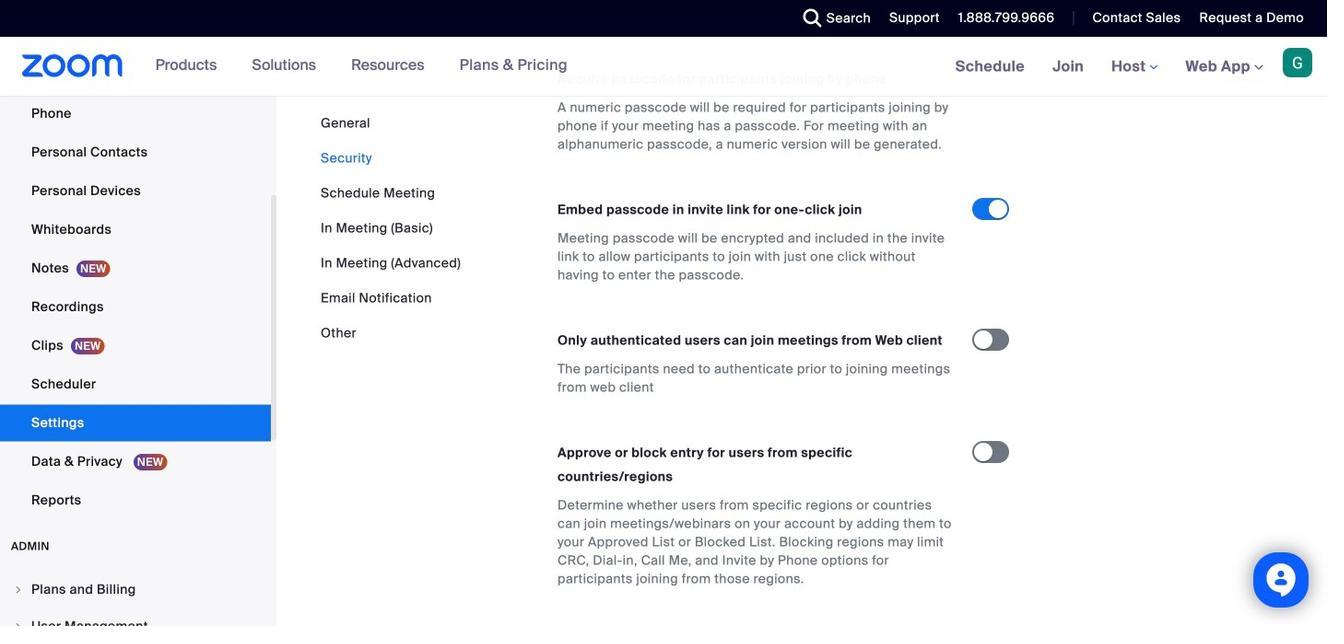 Task type: vqa. For each thing, say whether or not it's contained in the screenshot.
menu bar
yes



Task type: locate. For each thing, give the bounding box(es) containing it.
profile picture image
[[1283, 48, 1312, 77]]

menu item
[[0, 573, 271, 608], [0, 610, 271, 627]]

admin menu menu
[[0, 573, 271, 627]]

menu bar
[[321, 114, 461, 343]]

meetings navigation
[[942, 37, 1327, 97]]

zoom logo image
[[22, 54, 123, 77]]

banner
[[0, 37, 1327, 97]]

personal menu menu
[[0, 0, 271, 521]]

right image
[[13, 622, 24, 627]]

2 menu item from the top
[[0, 610, 271, 627]]

right image
[[13, 585, 24, 596]]

0 vertical spatial menu item
[[0, 573, 271, 608]]

1 vertical spatial menu item
[[0, 610, 271, 627]]



Task type: describe. For each thing, give the bounding box(es) containing it.
product information navigation
[[142, 37, 581, 96]]

1 menu item from the top
[[0, 573, 271, 608]]

side navigation navigation
[[0, 0, 277, 627]]



